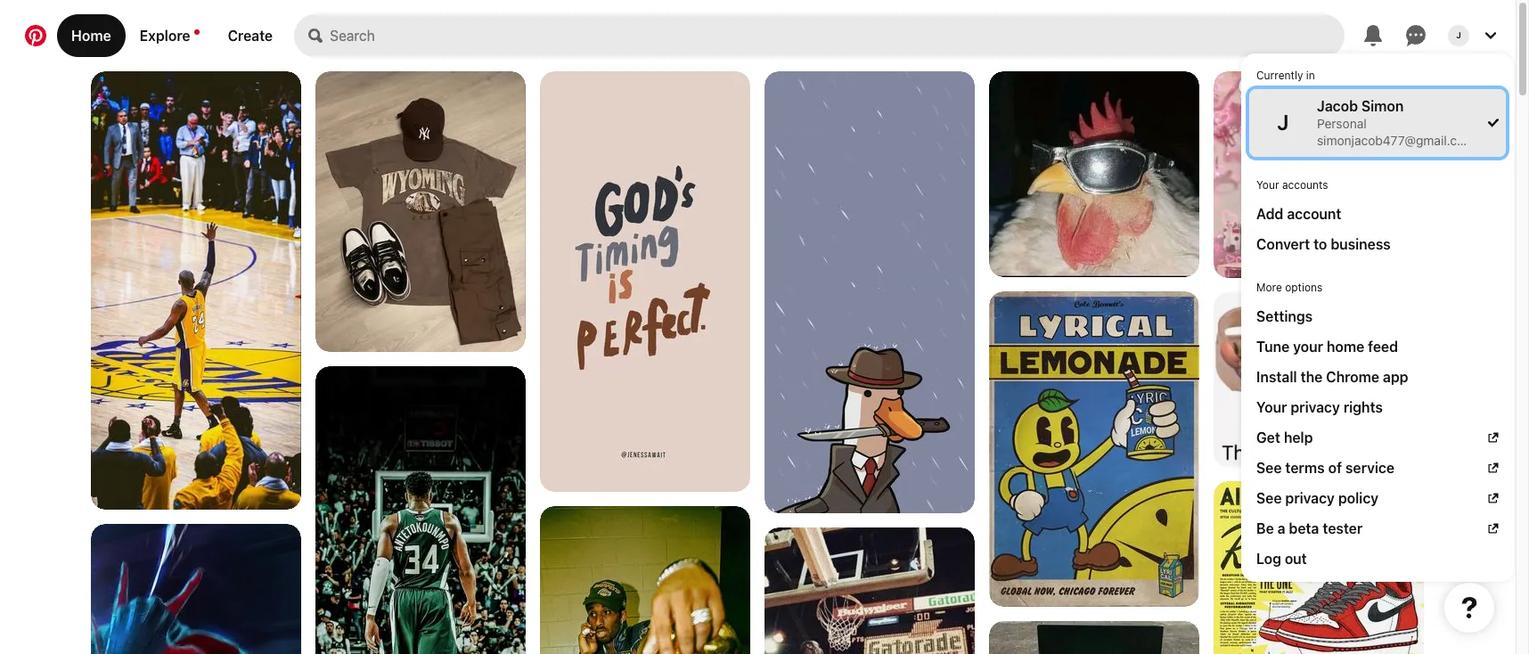 Task type: locate. For each thing, give the bounding box(es) containing it.
2 see from the top
[[1257, 490, 1283, 506]]

in
[[1307, 69, 1316, 82]]

your
[[1294, 339, 1324, 355]]

privacy
[[1291, 399, 1341, 415], [1286, 490, 1336, 506]]

1 vertical spatial privacy
[[1286, 490, 1336, 506]]

the
[[1301, 369, 1323, 385]]

this contains an image of: strange harbors | film review: spider-man: into the spider-verse image
[[91, 524, 301, 654]]

log out
[[1257, 551, 1308, 567]]

more options element
[[1250, 274, 1507, 574]]

this contains an image of: poster for my favorite jordan 1. inspired by comic book ads from the 50s. image
[[1214, 481, 1425, 654]]

add
[[1257, 206, 1284, 222]]

2 your from the top
[[1257, 399, 1288, 415]]

tune your home feed link
[[1257, 337, 1500, 357]]

privacy down the
[[1291, 399, 1341, 415]]

install the chrome app
[[1257, 369, 1409, 385]]

your inside more options element
[[1257, 399, 1288, 415]]

your for your privacy rights
[[1257, 399, 1288, 415]]

policy
[[1339, 490, 1379, 506]]

terms
[[1286, 460, 1326, 476]]

selected item image
[[1489, 118, 1500, 128]]

see for see privacy policy
[[1257, 490, 1283, 506]]

1 vertical spatial your
[[1257, 399, 1288, 415]]

see down get
[[1257, 460, 1283, 476]]

a
[[1278, 521, 1286, 537]]

privacy inside your privacy rights link
[[1291, 399, 1341, 415]]

privacy for rights
[[1291, 399, 1341, 415]]

more options
[[1257, 281, 1323, 294]]

feed
[[1369, 339, 1399, 355]]

install
[[1257, 369, 1298, 385]]

this contains an image of: unisex inspo image
[[316, 71, 526, 352]]

privacy for policy
[[1286, 490, 1336, 506]]

list
[[0, 71, 1517, 654]]

your
[[1257, 178, 1280, 192], [1257, 399, 1288, 415]]

0 vertical spatial your
[[1257, 178, 1280, 192]]

currently in element
[[1250, 62, 1507, 157]]

business
[[1331, 236, 1392, 252]]

add account
[[1257, 206, 1342, 222]]

see
[[1257, 460, 1283, 476], [1257, 490, 1283, 506]]

accounts
[[1283, 178, 1329, 192]]

1 vertical spatial see
[[1257, 490, 1283, 506]]

your up get
[[1257, 399, 1288, 415]]

your up add
[[1257, 178, 1280, 192]]

personal
[[1318, 116, 1367, 131]]

this contains an image of: image
[[1214, 292, 1425, 467], [540, 506, 751, 654], [990, 621, 1200, 654]]

0 vertical spatial privacy
[[1291, 399, 1341, 415]]

privacy up the be a beta tester on the bottom right of page
[[1286, 490, 1336, 506]]

currently in
[[1257, 69, 1316, 82]]

1 see from the top
[[1257, 460, 1283, 476]]

see up be
[[1257, 490, 1283, 506]]

home
[[71, 28, 111, 44]]

privacy inside see privacy policy link
[[1286, 490, 1336, 506]]

notifications image
[[194, 29, 199, 35]]

see terms of service
[[1257, 460, 1395, 476]]

jacob simon menu item
[[1250, 89, 1507, 157]]

get help link
[[1257, 428, 1500, 448]]

your accounts element
[[1250, 171, 1507, 259]]

1 your from the top
[[1257, 178, 1280, 192]]

tune your home feed
[[1257, 339, 1399, 355]]

tune
[[1257, 339, 1290, 355]]

service
[[1346, 460, 1395, 476]]

0 vertical spatial see
[[1257, 460, 1283, 476]]

help
[[1285, 430, 1314, 446]]



Task type: describe. For each thing, give the bounding box(es) containing it.
get help
[[1257, 430, 1314, 446]]

of
[[1329, 460, 1343, 476]]

this contains an image of: god's timing is perfect. image
[[540, 71, 751, 492]]

this contains an image of: kobe bryant image
[[91, 71, 301, 510]]

this contains an image of: giannis antetokounmpo milwaukee bucks hd wallpaper nba 34 image
[[316, 366, 526, 654]]

home link
[[57, 14, 126, 57]]

create
[[228, 28, 273, 44]]

more
[[1257, 281, 1283, 294]]

1 horizontal spatial this contains an image of: image
[[990, 621, 1200, 654]]

your privacy rights
[[1257, 399, 1384, 415]]

tester
[[1323, 521, 1363, 537]]

explore link
[[126, 14, 214, 57]]

simon
[[1362, 98, 1405, 114]]

see for see terms of service
[[1257, 460, 1283, 476]]

be a beta tester link
[[1257, 519, 1500, 539]]

your privacy rights link
[[1257, 398, 1500, 417]]

this contains an image of: duck wallpaper image
[[765, 71, 975, 588]]

jacob simon image
[[1449, 25, 1470, 46]]

your accounts
[[1257, 178, 1329, 192]]

search icon image
[[309, 29, 323, 43]]

convert
[[1257, 236, 1311, 252]]

explore
[[140, 28, 190, 44]]

home
[[1328, 339, 1365, 355]]

account
[[1288, 206, 1342, 222]]

get
[[1257, 430, 1281, 446]]

rights
[[1344, 399, 1384, 415]]

create link
[[214, 14, 287, 57]]

see privacy policy link
[[1257, 489, 1500, 508]]

app
[[1384, 369, 1409, 385]]

see privacy policy
[[1257, 490, 1379, 506]]

out
[[1286, 551, 1308, 567]]

be
[[1257, 521, 1275, 537]]

this contains an image of: denim1001 image
[[765, 528, 975, 654]]

Search text field
[[330, 14, 1345, 57]]

jacob
[[1318, 98, 1359, 114]]

log
[[1257, 551, 1282, 567]]

your for your accounts
[[1257, 178, 1280, 192]]

settings link
[[1257, 307, 1500, 326]]

convert to business
[[1257, 236, 1392, 252]]

this contains an image of: juan 👍🏻 | funny animal photos, funny animals, really funny pictures image
[[990, 71, 1200, 277]]

be a beta tester
[[1257, 521, 1363, 537]]

0 horizontal spatial this contains an image of: image
[[540, 506, 751, 654]]

this contains an image of: lyrical lemonade by karalang fk | graphic poster, album artwork cover art, graphic design posters image
[[990, 292, 1200, 607]]

this contains an image of: gru saying gn to you image
[[1214, 71, 1425, 278]]

beta
[[1290, 521, 1320, 537]]

2 horizontal spatial this contains an image of: image
[[1214, 292, 1425, 467]]

options
[[1286, 281, 1323, 294]]

to
[[1314, 236, 1328, 252]]

currently
[[1257, 69, 1304, 82]]

chrome
[[1327, 369, 1380, 385]]

settings
[[1257, 308, 1314, 325]]

jacob simon personal
[[1318, 98, 1405, 131]]

see terms of service link
[[1257, 458, 1500, 478]]



Task type: vqa. For each thing, say whether or not it's contained in the screenshot.
This contains an image of: Poster for my favorite Jordan 1. Inspired by comic book ads from the 50s.
yes



